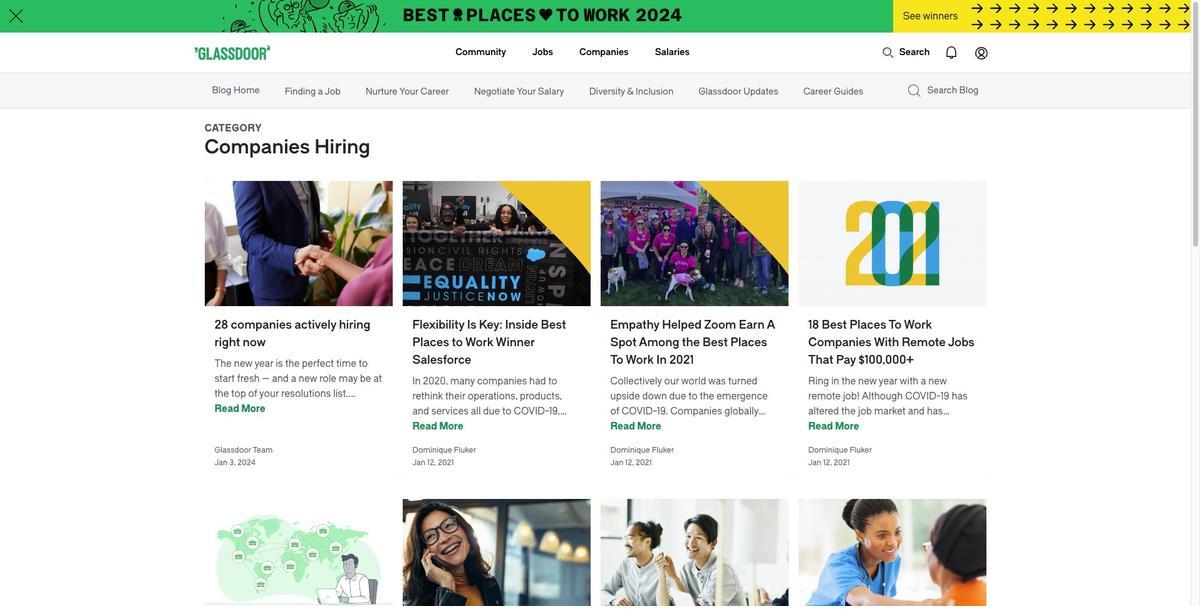Task type: describe. For each thing, give the bounding box(es) containing it.
read more for 18 best places to work companies with remote jobs that pay $100,000+
[[809, 421, 860, 432]]

places inside the flexibility is key: inside best places to work winner salesforce
[[413, 336, 449, 350]]

at
[[374, 373, 382, 385]]

right
[[215, 336, 240, 350]]

time
[[336, 358, 357, 370]]

the down the start
[[215, 389, 229, 400]]

role
[[320, 373, 337, 385]]

diversity
[[589, 86, 625, 97]]

0 horizontal spatial jobs
[[533, 47, 553, 58]]

perfect
[[302, 358, 334, 370]]

may
[[339, 373, 358, 385]]

companies inside in 2020, many companies had to rethink their operations, products, and services all due to covid-19, salesforce included. the global cloud-based software company that...
[[477, 376, 527, 387]]

2021 for 18 best places to work companies with remote jobs that pay $100,000+
[[834, 459, 850, 467]]

jan for empathy helped zoom earn a spot among the best places to work in 2021
[[611, 459, 624, 467]]

community
[[456, 47, 506, 58]]

of inside 'the new year is the perfect time to start fresh — and a new role may be at the top of your resolutions list.... read more'
[[248, 389, 257, 400]]

top
[[231, 389, 246, 400]]

to inside empathy helped zoom earn a spot among the best places to work in 2021
[[611, 353, 624, 367]]

a inside ring in the new year with a new remote job! although covid-19 has altered the job market and has caused instability within the economy....
[[921, 376, 927, 387]]

best inside the flexibility is key: inside best places to work winner salesforce
[[541, 318, 566, 332]]

altered
[[809, 406, 839, 417]]

key:
[[479, 318, 503, 332]]

read inside 'the new year is the perfect time to start fresh — and a new role may be at the top of your resolutions list.... read more'
[[215, 404, 239, 415]]

businesses
[[700, 421, 750, 432]]

3,
[[230, 459, 236, 467]]

glassdoor for glassdoor updates
[[699, 86, 742, 97]]

work inside the flexibility is key: inside best places to work winner salesforce
[[466, 336, 494, 350]]

due inside in 2020, many companies had to rethink their operations, products, and services all due to covid-19, salesforce included. the global cloud-based software company that...
[[483, 406, 500, 417]]

collectively our world was turned upside down due to the emergence of covid-19. companies globally fought to keep their businesses afloat, retain, and motivate...
[[611, 376, 768, 447]]

a inside 'the new year is the perfect time to start fresh — and a new role may be at the top of your resolutions list.... read more'
[[291, 373, 296, 385]]

28
[[215, 318, 228, 332]]

our
[[665, 376, 680, 387]]

market
[[875, 406, 906, 417]]

more for 18 best places to work companies with remote jobs that pay $100,000+
[[835, 421, 860, 432]]

companies inside 18 best places to work companies with remote jobs that pay $100,000+
[[809, 336, 872, 350]]

flexibility is key: inside best places to work winner salesforce
[[413, 318, 566, 367]]

is
[[467, 318, 477, 332]]

ring
[[809, 376, 829, 387]]

2 career from the left
[[804, 86, 832, 97]]

all
[[471, 406, 481, 417]]

dominique fluker jan 12, 2021 for flexibility is key: inside best places to work winner salesforce
[[413, 446, 476, 467]]

12, for 18 best places to work companies with remote jobs that pay $100,000+
[[824, 459, 832, 467]]

1 horizontal spatial has
[[952, 391, 968, 402]]

and inside 'the new year is the perfect time to start fresh — and a new role may be at the top of your resolutions list.... read more'
[[272, 373, 289, 385]]

dominique for 18 best places to work companies with remote jobs that pay $100,000+
[[809, 446, 848, 455]]

your for nurture
[[400, 86, 419, 97]]

category
[[205, 123, 262, 134]]

the right is
[[285, 358, 300, 370]]

resolutions
[[281, 389, 331, 400]]

their inside collectively our world was turned upside down due to the emergence of covid-19. companies globally fought to keep their businesses afloat, retain, and motivate...
[[677, 421, 697, 432]]

products,
[[520, 391, 562, 402]]

see winners
[[903, 11, 958, 22]]

ring in the new year with a new remote job! although covid-19 has altered the job market and has caused instability within the economy....
[[809, 376, 968, 447]]

2 blog from the left
[[960, 85, 979, 96]]

inside
[[505, 318, 539, 332]]

see
[[903, 11, 921, 22]]

community link
[[456, 33, 506, 73]]

year inside ring in the new year with a new remote job! although covid-19 has altered the job market and has caused instability within the economy....
[[879, 376, 898, 387]]

19,
[[549, 406, 560, 417]]

1 career from the left
[[421, 86, 449, 97]]

2021 for empathy helped zoom earn a spot among the best places to work in 2021
[[636, 459, 652, 467]]

winner
[[496, 336, 535, 350]]

negotiate
[[474, 86, 515, 97]]

18
[[809, 318, 820, 332]]

list....
[[333, 389, 356, 400]]

guides
[[834, 86, 864, 97]]

with
[[874, 336, 900, 350]]

cloud-
[[413, 436, 442, 447]]

job
[[325, 86, 341, 97]]

your
[[259, 389, 279, 400]]

the new year is the perfect time to start fresh — and a new role may be at the top of your resolutions list.... read more
[[215, 358, 382, 415]]

rethink
[[413, 391, 443, 402]]

year inside 'the new year is the perfect time to start fresh — and a new role may be at the top of your resolutions list.... read more'
[[255, 358, 274, 370]]

the inside empathy helped zoom earn a spot among the best places to work in 2021
[[682, 336, 700, 350]]

within
[[887, 421, 914, 432]]

best inside 18 best places to work companies with remote jobs that pay $100,000+
[[822, 318, 847, 332]]

the inside collectively our world was turned upside down due to the emergence of covid-19. companies globally fought to keep their businesses afloat, retain, and motivate...
[[700, 391, 715, 402]]

category companies hiring
[[205, 123, 370, 159]]

globally
[[725, 406, 759, 417]]

read for 18 best places to work companies with remote jobs that pay $100,000+
[[809, 421, 833, 432]]

glassdoor team jan 3, 2024
[[215, 446, 273, 467]]

start
[[215, 373, 235, 385]]

19
[[941, 391, 950, 402]]

in inside empathy helped zoom earn a spot among the best places to work in 2021
[[657, 353, 667, 367]]

new up although
[[859, 376, 877, 387]]

spot
[[611, 336, 637, 350]]

glassdoor for glassdoor team jan 3, 2024
[[215, 446, 251, 455]]

pay
[[837, 353, 856, 367]]

salaries
[[655, 47, 690, 58]]

1 horizontal spatial a
[[318, 86, 323, 97]]

is
[[276, 358, 283, 370]]

to down world
[[689, 391, 698, 402]]

economy....
[[809, 436, 860, 447]]

12, for empathy helped zoom earn a spot among the best places to work in 2021
[[626, 459, 634, 467]]

to inside the flexibility is key: inside best places to work winner salesforce
[[452, 336, 463, 350]]

empathy helped zoom earn a spot among the best places to work in 2021
[[611, 318, 775, 367]]

included.
[[463, 421, 504, 432]]

companies up diversity
[[580, 47, 629, 58]]

instability
[[844, 421, 885, 432]]

read more for empathy helped zoom earn a spot among the best places to work in 2021
[[611, 421, 662, 432]]

fluker for flexibility is key: inside best places to work winner salesforce
[[454, 446, 476, 455]]

blog home link
[[210, 75, 262, 107]]

and inside in 2020, many companies had to rethink their operations, products, and services all due to covid-19, salesforce included. the global cloud-based software company that...
[[413, 406, 429, 417]]

your for negotiate
[[517, 86, 536, 97]]

and inside ring in the new year with a new remote job! although covid-19 has altered the job market and has caused instability within the economy....
[[908, 406, 925, 417]]

many
[[450, 376, 475, 387]]

remote
[[902, 336, 946, 350]]

actively
[[295, 318, 337, 332]]

dominique for empathy helped zoom earn a spot among the best places to work in 2021
[[611, 446, 650, 455]]

company
[[513, 436, 554, 447]]

jobs link
[[533, 33, 553, 73]]

world
[[682, 376, 706, 387]]

hiring
[[339, 318, 371, 332]]

that
[[809, 353, 834, 367]]

&
[[627, 86, 634, 97]]

in 2020, many companies had to rethink their operations, products, and services all due to covid-19, salesforce included. the global cloud-based software company that...
[[413, 376, 562, 462]]

to right had
[[549, 376, 558, 387]]

afloat,
[[611, 436, 638, 447]]

19.
[[657, 406, 668, 417]]

software
[[472, 436, 510, 447]]

finding a job
[[285, 86, 341, 97]]

salary
[[538, 86, 564, 97]]



Task type: locate. For each thing, give the bounding box(es) containing it.
covid- down upside
[[622, 406, 657, 417]]

1 vertical spatial year
[[879, 376, 898, 387]]

negotiate your salary
[[474, 86, 564, 97]]

search button
[[876, 40, 937, 65]]

companies down category
[[205, 136, 310, 159]]

has down 19
[[927, 406, 943, 417]]

best right inside
[[541, 318, 566, 332]]

career left guides
[[804, 86, 832, 97]]

was
[[709, 376, 726, 387]]

0 horizontal spatial of
[[248, 389, 257, 400]]

search for search
[[900, 47, 930, 58]]

blog home
[[212, 85, 260, 96]]

0 vertical spatial to
[[889, 318, 902, 332]]

of inside collectively our world was turned upside down due to the emergence of covid-19. companies globally fought to keep their businesses afloat, retain, and motivate...
[[611, 406, 620, 417]]

the
[[682, 336, 700, 350], [285, 358, 300, 370], [842, 376, 856, 387], [215, 389, 229, 400], [700, 391, 715, 402], [842, 406, 856, 417], [916, 421, 931, 432]]

best inside empathy helped zoom earn a spot among the best places to work in 2021
[[703, 336, 728, 350]]

0 horizontal spatial in
[[413, 376, 421, 387]]

nurture
[[366, 86, 398, 97]]

0 vertical spatial work
[[904, 318, 933, 332]]

0 horizontal spatial year
[[255, 358, 274, 370]]

jobs right remote
[[949, 336, 975, 350]]

to up with
[[889, 318, 902, 332]]

caused
[[809, 421, 841, 432]]

a up resolutions at bottom
[[291, 373, 296, 385]]

work up remote
[[904, 318, 933, 332]]

jobs inside 18 best places to work companies with remote jobs that pay $100,000+
[[949, 336, 975, 350]]

emergence
[[717, 391, 768, 402]]

helped
[[662, 318, 702, 332]]

year up although
[[879, 376, 898, 387]]

read more up economy....
[[809, 421, 860, 432]]

2 horizontal spatial a
[[921, 376, 927, 387]]

0 horizontal spatial places
[[413, 336, 449, 350]]

search
[[900, 47, 930, 58], [928, 85, 958, 96]]

1 horizontal spatial covid-
[[622, 406, 657, 417]]

fluker down "included."
[[454, 446, 476, 455]]

2 jan from the left
[[413, 459, 426, 467]]

dominique for flexibility is key: inside best places to work winner salesforce
[[413, 446, 452, 455]]

the inside 'the new year is the perfect time to start fresh — and a new role may be at the top of your resolutions list.... read more'
[[215, 358, 232, 370]]

jobs up salary
[[533, 47, 553, 58]]

read more up cloud-
[[413, 421, 464, 432]]

and down keep at right
[[670, 436, 687, 447]]

2024
[[238, 459, 256, 467]]

your right nurture
[[400, 86, 419, 97]]

0 horizontal spatial glassdoor
[[215, 446, 251, 455]]

with
[[900, 376, 919, 387]]

to up retain,
[[642, 421, 651, 432]]

finding
[[285, 86, 316, 97]]

covid- inside ring in the new year with a new remote job! although covid-19 has altered the job market and has caused instability within the economy....
[[906, 391, 941, 402]]

salaries link
[[655, 33, 690, 73]]

dominique down services
[[413, 446, 452, 455]]

to inside 18 best places to work companies with remote jobs that pay $100,000+
[[889, 318, 902, 332]]

more inside 'the new year is the perfect time to start fresh — and a new role may be at the top of your resolutions list.... read more'
[[241, 404, 266, 415]]

new up the fresh
[[234, 358, 253, 370]]

the down job! on the bottom
[[842, 406, 856, 417]]

1 read more from the left
[[413, 421, 464, 432]]

companies inside 28 companies actively hiring right now
[[231, 318, 292, 332]]

due
[[670, 391, 687, 402], [483, 406, 500, 417]]

places down flexibility
[[413, 336, 449, 350]]

the down was
[[700, 391, 715, 402]]

2 horizontal spatial read more
[[809, 421, 860, 432]]

1 vertical spatial the
[[506, 421, 523, 432]]

1 fluker from the left
[[454, 446, 476, 455]]

1 horizontal spatial in
[[657, 353, 667, 367]]

career right nurture
[[421, 86, 449, 97]]

down
[[643, 391, 667, 402]]

2 dominique fluker jan 12, 2021 from the left
[[611, 446, 674, 467]]

companies inside category companies hiring
[[205, 136, 310, 159]]

year up —
[[255, 358, 274, 370]]

and down rethink
[[413, 406, 429, 417]]

0 horizontal spatial read more
[[413, 421, 464, 432]]

2021 down retain,
[[636, 459, 652, 467]]

has right 19
[[952, 391, 968, 402]]

work inside 18 best places to work companies with remote jobs that pay $100,000+
[[904, 318, 933, 332]]

work down is at the left bottom of page
[[466, 336, 494, 350]]

diversity & inclusion
[[589, 86, 674, 97]]

due down "operations,"
[[483, 406, 500, 417]]

3 jan from the left
[[611, 459, 624, 467]]

0 vertical spatial the
[[215, 358, 232, 370]]

2 horizontal spatial covid-
[[906, 391, 941, 402]]

0 horizontal spatial dominique
[[413, 446, 452, 455]]

the up the start
[[215, 358, 232, 370]]

salesforce up 2020,
[[413, 353, 472, 367]]

the right within
[[916, 421, 931, 432]]

keep
[[654, 421, 675, 432]]

read up cloud-
[[413, 421, 437, 432]]

dominique fluker jan 12, 2021 down fought
[[611, 446, 674, 467]]

in
[[832, 376, 840, 387]]

and right —
[[272, 373, 289, 385]]

of
[[248, 389, 257, 400], [611, 406, 620, 417]]

more down services
[[439, 421, 464, 432]]

more up retain,
[[637, 421, 662, 432]]

read more for flexibility is key: inside best places to work winner salesforce
[[413, 421, 464, 432]]

search inside button
[[900, 47, 930, 58]]

glassdoor inside the glassdoor team jan 3, 2024
[[215, 446, 251, 455]]

0 vertical spatial salesforce
[[413, 353, 472, 367]]

lottie animation container image
[[937, 38, 967, 68]]

1 vertical spatial search
[[928, 85, 958, 96]]

2021
[[670, 353, 694, 367], [438, 459, 454, 467], [636, 459, 652, 467], [834, 459, 850, 467]]

$100,000+
[[859, 353, 915, 367]]

2 vertical spatial work
[[626, 353, 654, 367]]

remote
[[809, 391, 841, 402]]

2021 right that...
[[438, 459, 454, 467]]

4 jan from the left
[[809, 459, 822, 467]]

0 horizontal spatial has
[[927, 406, 943, 417]]

2021 up our
[[670, 353, 694, 367]]

fluker for 18 best places to work companies with remote jobs that pay $100,000+
[[850, 446, 872, 455]]

2 salesforce from the top
[[413, 421, 461, 432]]

companies inside collectively our world was turned upside down due to the emergence of covid-19. companies globally fought to keep their businesses afloat, retain, and motivate...
[[671, 406, 723, 417]]

the inside in 2020, many companies had to rethink their operations, products, and services all due to covid-19, salesforce included. the global cloud-based software company that...
[[506, 421, 523, 432]]

salesforce up cloud-
[[413, 421, 461, 432]]

places up with
[[850, 318, 887, 332]]

1 12, from the left
[[428, 459, 436, 467]]

0 horizontal spatial best
[[541, 318, 566, 332]]

2 horizontal spatial fluker
[[850, 446, 872, 455]]

hiring
[[315, 136, 370, 159]]

companies down world
[[671, 406, 723, 417]]

1 vertical spatial in
[[413, 376, 421, 387]]

1 horizontal spatial read more
[[611, 421, 662, 432]]

a
[[767, 318, 775, 332]]

had
[[530, 376, 546, 387]]

glassdoor up 3,
[[215, 446, 251, 455]]

covid- down with
[[906, 391, 941, 402]]

jan down afloat,
[[611, 459, 624, 467]]

2021 down economy....
[[834, 459, 850, 467]]

services
[[432, 406, 469, 417]]

more for flexibility is key: inside best places to work winner salesforce
[[439, 421, 464, 432]]

job
[[859, 406, 872, 417]]

dominique fluker jan 12, 2021 down services
[[413, 446, 476, 467]]

more up economy....
[[835, 421, 860, 432]]

1 horizontal spatial of
[[611, 406, 620, 417]]

1 vertical spatial to
[[611, 353, 624, 367]]

work up collectively
[[626, 353, 654, 367]]

jan down economy....
[[809, 459, 822, 467]]

covid- inside in 2020, many companies had to rethink their operations, products, and services all due to covid-19, salesforce included. the global cloud-based software company that...
[[514, 406, 549, 417]]

1 salesforce from the top
[[413, 353, 472, 367]]

0 horizontal spatial blog
[[212, 85, 232, 96]]

2021 inside empathy helped zoom earn a spot among the best places to work in 2021
[[670, 353, 694, 367]]

covid- inside collectively our world was turned upside down due to the emergence of covid-19. companies globally fought to keep their businesses afloat, retain, and motivate...
[[622, 406, 657, 417]]

1 horizontal spatial dominique fluker jan 12, 2021
[[611, 446, 674, 467]]

be
[[360, 373, 371, 385]]

retain,
[[641, 436, 668, 447]]

blog
[[212, 85, 232, 96], [960, 85, 979, 96]]

jan
[[215, 459, 228, 467], [413, 459, 426, 467], [611, 459, 624, 467], [809, 459, 822, 467]]

1 horizontal spatial 12,
[[626, 459, 634, 467]]

career guides
[[804, 86, 864, 97]]

winners
[[923, 11, 958, 22]]

more for empathy helped zoom earn a spot among the best places to work in 2021
[[637, 421, 662, 432]]

1 horizontal spatial career
[[804, 86, 832, 97]]

companies up pay
[[809, 336, 872, 350]]

turned
[[729, 376, 758, 387]]

dominique fluker jan 12, 2021 for 18 best places to work companies with remote jobs that pay $100,000+
[[809, 446, 872, 467]]

fluker down the instability on the bottom
[[850, 446, 872, 455]]

the up company
[[506, 421, 523, 432]]

1 horizontal spatial fluker
[[652, 446, 674, 455]]

1 horizontal spatial your
[[517, 86, 536, 97]]

dominique fluker jan 12, 2021 down the caused
[[809, 446, 872, 467]]

dominique fluker jan 12, 2021 for empathy helped zoom earn a spot among the best places to work in 2021
[[611, 446, 674, 467]]

places inside 18 best places to work companies with remote jobs that pay $100,000+
[[850, 318, 887, 332]]

inclusion
[[636, 86, 674, 97]]

0 horizontal spatial covid-
[[514, 406, 549, 417]]

due down our
[[670, 391, 687, 402]]

your left salary
[[517, 86, 536, 97]]

companies up the now
[[231, 318, 292, 332]]

places down earn
[[731, 336, 768, 350]]

0 horizontal spatial their
[[446, 391, 466, 402]]

a left "job"
[[318, 86, 323, 97]]

fought
[[611, 421, 640, 432]]

12, down afloat,
[[626, 459, 634, 467]]

to inside 'the new year is the perfect time to start fresh — and a new role may be at the top of your resolutions list.... read more'
[[359, 358, 368, 370]]

their right keep at right
[[677, 421, 697, 432]]

salesforce
[[413, 353, 472, 367], [413, 421, 461, 432]]

search down lottie animation container icon at the top right of page
[[928, 85, 958, 96]]

new up resolutions at bottom
[[299, 373, 317, 385]]

1 dominique from the left
[[413, 446, 452, 455]]

2 read more from the left
[[611, 421, 662, 432]]

their up services
[[446, 391, 466, 402]]

earn
[[739, 318, 765, 332]]

1 vertical spatial companies
[[477, 376, 527, 387]]

1 vertical spatial due
[[483, 406, 500, 417]]

and inside collectively our world was turned upside down due to the emergence of covid-19. companies globally fought to keep their businesses afloat, retain, and motivate...
[[670, 436, 687, 447]]

upside
[[611, 391, 640, 402]]

read for empathy helped zoom earn a spot among the best places to work in 2021
[[611, 421, 635, 432]]

jan left 3,
[[215, 459, 228, 467]]

1 vertical spatial glassdoor
[[215, 446, 251, 455]]

0 horizontal spatial due
[[483, 406, 500, 417]]

motivate...
[[689, 436, 736, 447]]

0 vertical spatial due
[[670, 391, 687, 402]]

collectively
[[611, 376, 662, 387]]

of up fought
[[611, 406, 620, 417]]

the
[[215, 358, 232, 370], [506, 421, 523, 432]]

dominique
[[413, 446, 452, 455], [611, 446, 650, 455], [809, 446, 848, 455]]

best right 18
[[822, 318, 847, 332]]

2 dominique from the left
[[611, 446, 650, 455]]

places inside empathy helped zoom earn a spot among the best places to work in 2021
[[731, 336, 768, 350]]

search blog
[[928, 85, 979, 96]]

a right with
[[921, 376, 927, 387]]

1 horizontal spatial their
[[677, 421, 697, 432]]

2 12, from the left
[[626, 459, 634, 467]]

2021 for flexibility is key: inside best places to work winner salesforce
[[438, 459, 454, 467]]

1 horizontal spatial work
[[626, 353, 654, 367]]

jan for flexibility is key: inside best places to work winner salesforce
[[413, 459, 426, 467]]

0 horizontal spatial companies
[[231, 318, 292, 332]]

2 horizontal spatial best
[[822, 318, 847, 332]]

0 vertical spatial search
[[900, 47, 930, 58]]

1 horizontal spatial glassdoor
[[699, 86, 742, 97]]

0 vertical spatial year
[[255, 358, 274, 370]]

to
[[889, 318, 902, 332], [611, 353, 624, 367]]

global
[[525, 421, 552, 432]]

due inside collectively our world was turned upside down due to the emergence of covid-19. companies globally fought to keep their businesses afloat, retain, and motivate...
[[670, 391, 687, 402]]

0 vertical spatial their
[[446, 391, 466, 402]]

2 fluker from the left
[[652, 446, 674, 455]]

1 vertical spatial work
[[466, 336, 494, 350]]

lottie animation container image
[[406, 33, 456, 71], [406, 33, 456, 71], [937, 38, 967, 68], [967, 38, 997, 68], [967, 38, 997, 68], [882, 46, 895, 59], [882, 46, 895, 59]]

1 vertical spatial of
[[611, 406, 620, 417]]

1 horizontal spatial year
[[879, 376, 898, 387]]

1 horizontal spatial dominique
[[611, 446, 650, 455]]

work inside empathy helped zoom earn a spot among the best places to work in 2021
[[626, 353, 654, 367]]

0 horizontal spatial to
[[611, 353, 624, 367]]

12,
[[428, 459, 436, 467], [626, 459, 634, 467], [824, 459, 832, 467]]

—
[[262, 373, 270, 385]]

salesforce inside in 2020, many companies had to rethink their operations, products, and services all due to covid-19, salesforce included. the global cloud-based software company that...
[[413, 421, 461, 432]]

that...
[[413, 451, 437, 462]]

1 horizontal spatial to
[[889, 318, 902, 332]]

1 horizontal spatial jobs
[[949, 336, 975, 350]]

to
[[452, 336, 463, 350], [359, 358, 368, 370], [549, 376, 558, 387], [689, 391, 698, 402], [503, 406, 512, 417], [642, 421, 651, 432]]

dominique down fought
[[611, 446, 650, 455]]

1 horizontal spatial blog
[[960, 85, 979, 96]]

jan for 28 companies actively hiring right now
[[215, 459, 228, 467]]

jan for 18 best places to work companies with remote jobs that pay $100,000+
[[809, 459, 822, 467]]

0 horizontal spatial a
[[291, 373, 296, 385]]

search for search blog
[[928, 85, 958, 96]]

0 horizontal spatial your
[[400, 86, 419, 97]]

2 horizontal spatial 12,
[[824, 459, 832, 467]]

1 vertical spatial their
[[677, 421, 697, 432]]

0 vertical spatial has
[[952, 391, 968, 402]]

1 blog from the left
[[212, 85, 232, 96]]

home
[[234, 85, 260, 96]]

1 horizontal spatial the
[[506, 421, 523, 432]]

0 horizontal spatial the
[[215, 358, 232, 370]]

their inside in 2020, many companies had to rethink their operations, products, and services all due to covid-19, salesforce included. the global cloud-based software company that...
[[446, 391, 466, 402]]

in inside in 2020, many companies had to rethink their operations, products, and services all due to covid-19, salesforce included. the global cloud-based software company that...
[[413, 376, 421, 387]]

team
[[253, 446, 273, 455]]

0 vertical spatial jobs
[[533, 47, 553, 58]]

1 vertical spatial salesforce
[[413, 421, 461, 432]]

1 horizontal spatial best
[[703, 336, 728, 350]]

see winners link
[[893, 0, 1191, 34]]

the down helped
[[682, 336, 700, 350]]

1 horizontal spatial places
[[731, 336, 768, 350]]

1 vertical spatial jobs
[[949, 336, 975, 350]]

3 dominique fluker jan 12, 2021 from the left
[[809, 446, 872, 467]]

0 vertical spatial of
[[248, 389, 257, 400]]

fluker for empathy helped zoom earn a spot among the best places to work in 2021
[[652, 446, 674, 455]]

0 horizontal spatial 12,
[[428, 459, 436, 467]]

0 vertical spatial in
[[657, 353, 667, 367]]

now
[[243, 336, 266, 350]]

although
[[862, 391, 903, 402]]

read up afloat,
[[611, 421, 635, 432]]

new up 19
[[929, 376, 947, 387]]

covid- up the global
[[514, 406, 549, 417]]

read more up afloat,
[[611, 421, 662, 432]]

1 horizontal spatial companies
[[477, 376, 527, 387]]

to down spot
[[611, 353, 624, 367]]

jobs
[[533, 47, 553, 58], [949, 336, 975, 350]]

12, for flexibility is key: inside best places to work winner salesforce
[[428, 459, 436, 467]]

glassdoor updates
[[699, 86, 779, 97]]

1 vertical spatial has
[[927, 406, 943, 417]]

companies
[[231, 318, 292, 332], [477, 376, 527, 387]]

1 horizontal spatial due
[[670, 391, 687, 402]]

2 horizontal spatial places
[[850, 318, 887, 332]]

jan inside the glassdoor team jan 3, 2024
[[215, 459, 228, 467]]

to down flexibility
[[452, 336, 463, 350]]

2 horizontal spatial dominique
[[809, 446, 848, 455]]

work
[[904, 318, 933, 332], [466, 336, 494, 350], [626, 353, 654, 367]]

3 dominique from the left
[[809, 446, 848, 455]]

best down zoom
[[703, 336, 728, 350]]

2 horizontal spatial dominique fluker jan 12, 2021
[[809, 446, 872, 467]]

1 dominique fluker jan 12, 2021 from the left
[[413, 446, 476, 467]]

0 vertical spatial companies
[[231, 318, 292, 332]]

2 your from the left
[[517, 86, 536, 97]]

search down see
[[900, 47, 930, 58]]

1 jan from the left
[[215, 459, 228, 467]]

2 horizontal spatial work
[[904, 318, 933, 332]]

12, down cloud-
[[428, 459, 436, 467]]

places
[[850, 318, 887, 332], [413, 336, 449, 350], [731, 336, 768, 350]]

blog down lottie animation container icon at the top right of page
[[960, 85, 979, 96]]

glassdoor
[[699, 86, 742, 97], [215, 446, 251, 455]]

operations,
[[468, 391, 518, 402]]

the right in on the right of page
[[842, 376, 856, 387]]

companies up "operations,"
[[477, 376, 527, 387]]

28 companies actively hiring right now
[[215, 318, 371, 350]]

dominique down the caused
[[809, 446, 848, 455]]

3 12, from the left
[[824, 459, 832, 467]]

12, down economy....
[[824, 459, 832, 467]]

to down "operations,"
[[503, 406, 512, 417]]

0 horizontal spatial fluker
[[454, 446, 476, 455]]

salesforce inside the flexibility is key: inside best places to work winner salesforce
[[413, 353, 472, 367]]

and up within
[[908, 406, 925, 417]]

3 read more from the left
[[809, 421, 860, 432]]

read down top
[[215, 404, 239, 415]]

read down altered
[[809, 421, 833, 432]]

1 your from the left
[[400, 86, 419, 97]]

jan down cloud-
[[413, 459, 426, 467]]

of right top
[[248, 389, 257, 400]]

to up be
[[359, 358, 368, 370]]

0 vertical spatial glassdoor
[[699, 86, 742, 97]]

read for flexibility is key: inside best places to work winner salesforce
[[413, 421, 437, 432]]

3 fluker from the left
[[850, 446, 872, 455]]

fluker down keep at right
[[652, 446, 674, 455]]

based
[[442, 436, 469, 447]]

0 horizontal spatial career
[[421, 86, 449, 97]]

in up rethink
[[413, 376, 421, 387]]

best
[[541, 318, 566, 332], [822, 318, 847, 332], [703, 336, 728, 350]]

0 horizontal spatial dominique fluker jan 12, 2021
[[413, 446, 476, 467]]

0 horizontal spatial work
[[466, 336, 494, 350]]

more down top
[[241, 404, 266, 415]]



Task type: vqa. For each thing, say whether or not it's contained in the screenshot.
CO in the "Wheat Ridge, CO $19.00 - $23.00 Per Hour (Employer est.)"
no



